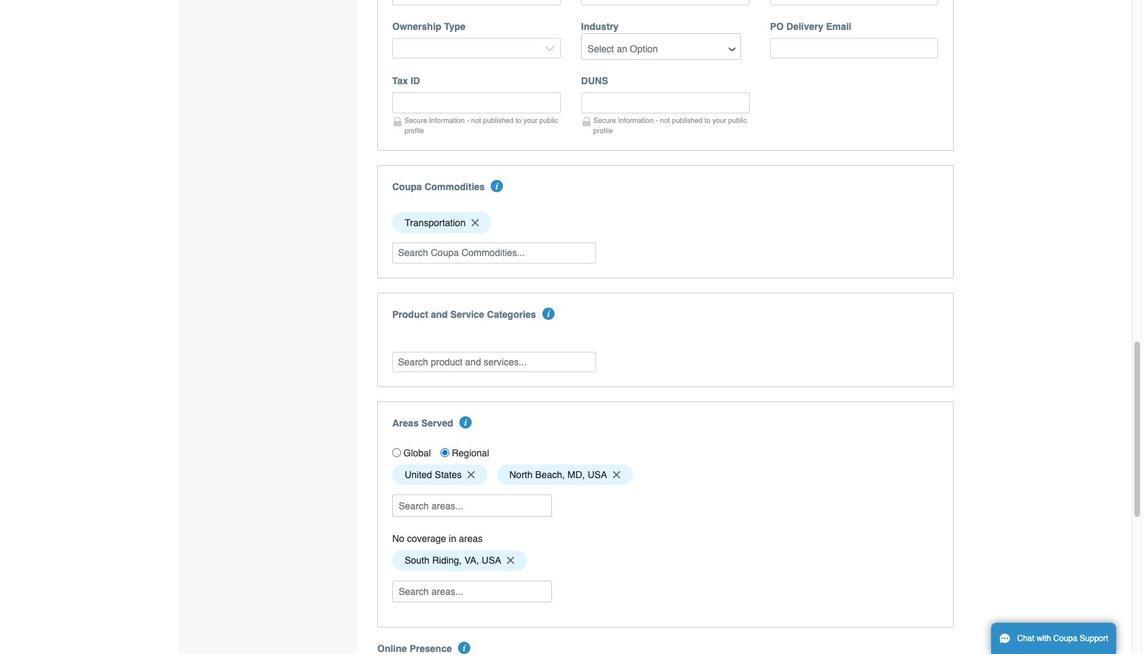 Task type: vqa. For each thing, say whether or not it's contained in the screenshot.
Online corresponding to A catalog is approved
no



Task type: locate. For each thing, give the bounding box(es) containing it.
option for search coupa commodities... field
[[392, 212, 491, 233]]

selected areas list box for search areas... text box
[[387, 461, 943, 489]]

None text field
[[770, 0, 938, 5]]

1 vertical spatial additional information image
[[542, 308, 555, 320]]

additional information image
[[491, 180, 503, 193], [542, 308, 555, 320], [459, 417, 472, 429]]

0 vertical spatial additional information image
[[491, 180, 503, 193]]

None radio
[[392, 449, 401, 458], [440, 449, 449, 458], [392, 449, 401, 458], [440, 449, 449, 458]]

selected areas list box
[[387, 461, 943, 489], [387, 547, 943, 575]]

2 horizontal spatial additional information image
[[542, 308, 555, 320]]

Search areas... text field
[[394, 582, 551, 602]]

Search product and services... field
[[392, 352, 596, 373]]

option inside selected list box
[[392, 212, 491, 233]]

1 selected areas list box from the top
[[387, 461, 943, 489]]

2 selected areas list box from the top
[[387, 547, 943, 575]]

1 vertical spatial selected areas list box
[[387, 547, 943, 575]]

None text field
[[392, 0, 561, 5], [770, 38, 938, 59], [392, 93, 561, 113], [581, 93, 750, 113], [392, 0, 561, 5], [770, 38, 938, 59], [392, 93, 561, 113], [581, 93, 750, 113]]

0 horizontal spatial additional information image
[[459, 417, 472, 429]]

Select an Option text field
[[582, 39, 739, 59]]

option
[[392, 212, 491, 233], [392, 465, 487, 486], [497, 465, 633, 486], [392, 551, 527, 571]]

option for search areas... text field
[[392, 551, 527, 571]]

0 vertical spatial selected areas list box
[[387, 461, 943, 489]]



Task type: describe. For each thing, give the bounding box(es) containing it.
Search Coupa Commodities... field
[[392, 243, 596, 263]]

additional information image
[[458, 642, 470, 655]]

selected areas list box for search areas... text field
[[387, 547, 943, 575]]

option for search areas... text box
[[392, 465, 487, 486]]

1 horizontal spatial additional information image
[[491, 180, 503, 193]]

selected list box
[[387, 209, 943, 237]]

2 vertical spatial additional information image
[[459, 417, 472, 429]]

Search areas... text field
[[394, 496, 551, 517]]



